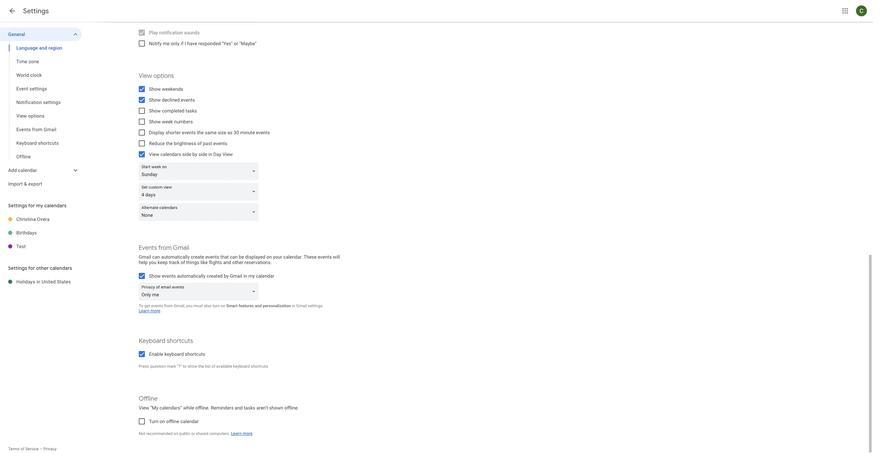 Task type: locate. For each thing, give the bounding box(es) containing it.
and left region
[[39, 45, 47, 51]]

0 vertical spatial you
[[149, 260, 157, 266]]

0 vertical spatial calendars
[[161, 152, 181, 157]]

1 vertical spatial calendar
[[256, 274, 275, 279]]

show down keep
[[149, 274, 161, 279]]

1 vertical spatial you
[[186, 304, 193, 309]]

settings for my calendars tree
[[0, 213, 82, 254]]

settings for event settings
[[30, 86, 47, 92]]

for up christina overa
[[28, 203, 35, 209]]

states
[[57, 280, 71, 285]]

keyboard up enable
[[139, 338, 166, 346]]

gmail inside 'tree'
[[44, 127, 56, 132]]

0 horizontal spatial learn more link
[[139, 309, 161, 314]]

view options up show weekends
[[139, 72, 174, 80]]

keyboard
[[165, 352, 184, 357], [233, 365, 250, 369]]

offline up "my
[[139, 396, 158, 403]]

the left same
[[197, 130, 204, 135]]

from
[[32, 127, 42, 132], [158, 244, 172, 252], [164, 304, 173, 309]]

calendars for settings for other calendars
[[50, 266, 72, 272]]

settings heading
[[23, 7, 49, 15]]

1 horizontal spatial tasks
[[244, 406, 256, 411]]

christina overa
[[16, 217, 50, 222]]

reservations.
[[245, 260, 272, 266]]

2 show from the top
[[149, 97, 161, 103]]

1 vertical spatial tasks
[[244, 406, 256, 411]]

side down past
[[199, 152, 207, 157]]

0 vertical spatial from
[[32, 127, 42, 132]]

show events automatically created by gmail in my calendar
[[149, 274, 275, 279]]

offline up add calendar
[[16, 154, 31, 160]]

1 horizontal spatial offline
[[139, 396, 158, 403]]

2 vertical spatial calendars
[[50, 266, 72, 272]]

0 vertical spatial events
[[16, 127, 31, 132]]

settings up the holidays
[[8, 266, 27, 272]]

1 horizontal spatial view options
[[139, 72, 174, 80]]

that
[[221, 255, 229, 260]]

in right personalization
[[292, 304, 296, 309]]

automatically down things
[[177, 274, 206, 279]]

from up keep
[[158, 244, 172, 252]]

other up holidays in united states on the bottom of the page
[[36, 266, 49, 272]]

other
[[233, 260, 244, 266], [36, 266, 49, 272]]

1 horizontal spatial or
[[234, 41, 238, 46]]

1 horizontal spatial by
[[224, 274, 229, 279]]

options up show weekends
[[154, 72, 174, 80]]

0 vertical spatial learn
[[139, 309, 150, 314]]

from left gmail,
[[164, 304, 173, 309]]

more right get
[[151, 309, 161, 314]]

press question mark "?" to show the list of available keyboard shortcuts
[[139, 365, 268, 369]]

1 horizontal spatial events
[[139, 244, 157, 252]]

calendar down reservations.
[[256, 274, 275, 279]]

in left "united"
[[37, 280, 40, 285]]

to
[[183, 365, 187, 369]]

keyboard shortcuts down "events from gmail"
[[16, 141, 59, 146]]

by right created
[[224, 274, 229, 279]]

of
[[198, 141, 202, 146], [181, 260, 185, 266], [212, 365, 215, 369], [21, 447, 24, 452]]

shortcuts
[[38, 141, 59, 146], [167, 338, 193, 346], [185, 352, 205, 357], [251, 365, 268, 369]]

1 vertical spatial keyboard
[[233, 365, 250, 369]]

2 side from the left
[[199, 152, 207, 157]]

created
[[207, 274, 223, 279]]

settings
[[30, 86, 47, 92], [43, 100, 61, 105]]

0 horizontal spatial can
[[152, 255, 160, 260]]

2 vertical spatial calendar
[[181, 419, 199, 425]]

be
[[239, 255, 244, 260]]

view inside group
[[16, 113, 27, 119]]

&
[[24, 181, 27, 187]]

0 horizontal spatial keyboard shortcuts
[[16, 141, 59, 146]]

must
[[194, 304, 203, 309]]

events down track
[[162, 274, 176, 279]]

events up help
[[139, 244, 157, 252]]

calendar up public
[[181, 419, 199, 425]]

3 show from the top
[[149, 108, 161, 114]]

1 vertical spatial for
[[28, 266, 35, 272]]

from for events from gmail gmail can automatically create events that can be displayed on your calendar. these events will help you keep track of things like flights and other reservations.
[[158, 244, 172, 252]]

0 horizontal spatial my
[[36, 203, 43, 209]]

or right public
[[191, 432, 195, 437]]

2 can from the left
[[230, 255, 238, 260]]

1 horizontal spatial other
[[233, 260, 244, 266]]

for for other
[[28, 266, 35, 272]]

track
[[169, 260, 180, 266]]

show left completed
[[149, 108, 161, 114]]

1 offline. from the left
[[196, 406, 210, 411]]

1 vertical spatial offline
[[139, 396, 158, 403]]

general tree item
[[0, 28, 82, 41]]

1 horizontal spatial side
[[199, 152, 207, 157]]

0 horizontal spatial offline.
[[196, 406, 210, 411]]

responded
[[198, 41, 221, 46]]

smart
[[227, 304, 238, 309]]

you inside events from gmail gmail can automatically create events that can be displayed on your calendar. these events will help you keep track of things like flights and other reservations.
[[149, 260, 157, 266]]

settings right notification
[[43, 100, 61, 105]]

automatically inside events from gmail gmail can automatically create events that can be displayed on your calendar. these events will help you keep track of things like flights and other reservations.
[[161, 255, 190, 260]]

2 vertical spatial settings
[[8, 266, 27, 272]]

0 vertical spatial by
[[193, 152, 197, 157]]

the down the shorter
[[166, 141, 173, 146]]

not recommended on public or shared computers. learn more
[[139, 432, 253, 437]]

calendar
[[18, 168, 37, 173], [256, 274, 275, 279], [181, 419, 199, 425]]

language
[[16, 45, 38, 51]]

available
[[216, 365, 232, 369]]

enable
[[149, 352, 163, 357]]

privacy
[[43, 447, 57, 452]]

1 horizontal spatial keyboard
[[139, 338, 166, 346]]

service
[[25, 447, 39, 452]]

0 vertical spatial calendar
[[18, 168, 37, 173]]

same
[[205, 130, 217, 135]]

or inside the not recommended on public or shared computers. learn more
[[191, 432, 195, 437]]

0 horizontal spatial calendar
[[18, 168, 37, 173]]

1 for from the top
[[28, 203, 35, 209]]

0 vertical spatial keyboard shortcuts
[[16, 141, 59, 146]]

2 vertical spatial from
[[164, 304, 173, 309]]

view
[[139, 72, 152, 80], [16, 113, 27, 119], [149, 152, 159, 157], [223, 152, 233, 157], [139, 406, 149, 411]]

and right reminders in the left bottom of the page
[[235, 406, 243, 411]]

while
[[183, 406, 194, 411]]

keyboard down "events from gmail"
[[16, 141, 37, 146]]

things
[[186, 260, 199, 266]]

1 vertical spatial calendars
[[44, 203, 67, 209]]

from for events from gmail
[[32, 127, 42, 132]]

world clock
[[16, 73, 42, 78]]

my up christina overa tree item
[[36, 203, 43, 209]]

0 vertical spatial keyboard
[[16, 141, 37, 146]]

aren't
[[257, 406, 268, 411]]

events
[[16, 127, 31, 132], [139, 244, 157, 252]]

keyboard shortcuts up enable
[[139, 338, 193, 346]]

0 horizontal spatial offline
[[16, 154, 31, 160]]

learn more link right the computers.
[[231, 432, 253, 437]]

calendars up the states at the left of the page
[[50, 266, 72, 272]]

gmail down notification settings
[[44, 127, 56, 132]]

0 vertical spatial settings
[[23, 7, 49, 15]]

holidays in united states tree item
[[0, 275, 82, 289]]

for up the holidays
[[28, 266, 35, 272]]

learn
[[139, 309, 150, 314], [231, 432, 242, 437]]

0 vertical spatial settings
[[30, 86, 47, 92]]

question
[[150, 365, 166, 369]]

if
[[181, 41, 184, 46]]

tasks left aren't
[[244, 406, 256, 411]]

0 horizontal spatial or
[[191, 432, 195, 437]]

show for show events automatically created by gmail in my calendar
[[149, 274, 161, 279]]

events right minute
[[256, 130, 270, 135]]

christina
[[16, 217, 36, 222]]

events inside the to get events from gmail, you must also turn on smart features and personalization in gmail settings. learn more
[[151, 304, 163, 309]]

0 horizontal spatial keyboard
[[16, 141, 37, 146]]

1 vertical spatial settings
[[8, 203, 27, 209]]

1 vertical spatial by
[[224, 274, 229, 279]]

view left "my
[[139, 406, 149, 411]]

0 horizontal spatial more
[[151, 309, 161, 314]]

None field
[[139, 163, 261, 180], [139, 183, 261, 201], [139, 204, 261, 221], [139, 283, 261, 301], [139, 163, 261, 180], [139, 183, 261, 201], [139, 204, 261, 221], [139, 283, 261, 301]]

1 horizontal spatial offline.
[[285, 406, 299, 411]]

0 horizontal spatial tasks
[[186, 108, 197, 114]]

past
[[203, 141, 212, 146]]

calendar up &
[[18, 168, 37, 173]]

learn more link left gmail,
[[139, 309, 161, 314]]

settings up christina
[[8, 203, 27, 209]]

options
[[154, 72, 174, 80], [28, 113, 45, 119]]

holidays in united states link
[[16, 275, 82, 289]]

test
[[16, 244, 26, 250]]

in
[[209, 152, 212, 157], [244, 274, 247, 279], [37, 280, 40, 285], [292, 304, 296, 309]]

0 horizontal spatial events
[[16, 127, 31, 132]]

events right get
[[151, 304, 163, 309]]

options up "events from gmail"
[[28, 113, 45, 119]]

add calendar
[[8, 168, 37, 173]]

0 vertical spatial view options
[[139, 72, 174, 80]]

and inside events from gmail gmail can automatically create events that can be displayed on your calendar. these events will help you keep track of things like flights and other reservations.
[[223, 260, 231, 266]]

the left list on the left bottom of the page
[[198, 365, 204, 369]]

or right "yes" in the left of the page
[[234, 41, 238, 46]]

keyboard right available at left
[[233, 365, 250, 369]]

1 horizontal spatial my
[[249, 274, 255, 279]]

turn on offline calendar
[[149, 419, 199, 425]]

0 horizontal spatial you
[[149, 260, 157, 266]]

settings right go back icon in the left of the page
[[23, 7, 49, 15]]

show
[[149, 86, 161, 92], [149, 97, 161, 103], [149, 108, 161, 114], [149, 119, 161, 125], [149, 274, 161, 279]]

1 vertical spatial settings
[[43, 100, 61, 105]]

show week numbers
[[149, 119, 193, 125]]

on inside events from gmail gmail can automatically create events that can be displayed on your calendar. these events will help you keep track of things like flights and other reservations.
[[267, 255, 272, 260]]

from inside events from gmail gmail can automatically create events that can be displayed on your calendar. these events will help you keep track of things like flights and other reservations.
[[158, 244, 172, 252]]

1 vertical spatial learn
[[231, 432, 242, 437]]

offline. right "while"
[[196, 406, 210, 411]]

test tree item
[[0, 240, 82, 254]]

terms of service – privacy
[[8, 447, 57, 452]]

1 vertical spatial keyboard shortcuts
[[139, 338, 193, 346]]

my down reservations.
[[249, 274, 255, 279]]

1 horizontal spatial options
[[154, 72, 174, 80]]

you inside the to get events from gmail, you must also turn on smart features and personalization in gmail settings. learn more
[[186, 304, 193, 309]]

settings for notification settings
[[43, 100, 61, 105]]

group
[[0, 41, 82, 164]]

and right features
[[255, 304, 262, 309]]

1 vertical spatial events
[[139, 244, 157, 252]]

reminders
[[211, 406, 234, 411]]

5 show from the top
[[149, 274, 161, 279]]

keyboard up "mark"
[[165, 352, 184, 357]]

show left weekends
[[149, 86, 161, 92]]

you
[[149, 260, 157, 266], [186, 304, 193, 309]]

of left past
[[198, 141, 202, 146]]

and inside group
[[39, 45, 47, 51]]

2 for from the top
[[28, 266, 35, 272]]

notification
[[16, 100, 42, 105]]

can right help
[[152, 255, 160, 260]]

1 vertical spatial view options
[[16, 113, 45, 119]]

holidays in united states
[[16, 280, 71, 285]]

for for my
[[28, 203, 35, 209]]

play
[[149, 30, 158, 35]]

automatically left create
[[161, 255, 190, 260]]

view down notification
[[16, 113, 27, 119]]

birthdays tree item
[[0, 226, 82, 240]]

time
[[16, 59, 27, 64]]

1 horizontal spatial learn more link
[[231, 432, 253, 437]]

from inside group
[[32, 127, 42, 132]]

by
[[193, 152, 197, 157], [224, 274, 229, 279]]

events down notification
[[16, 127, 31, 132]]

offline inside group
[[16, 154, 31, 160]]

more inside the to get events from gmail, you must also turn on smart features and personalization in gmail settings. learn more
[[151, 309, 161, 314]]

offline for offline view "my calendars" while offline. reminders and tasks aren't shown offline.
[[139, 396, 158, 403]]

offline. right shown
[[285, 406, 299, 411]]

gmail left settings.
[[297, 304, 307, 309]]

you right help
[[149, 260, 157, 266]]

in down reservations.
[[244, 274, 247, 279]]

events
[[181, 97, 195, 103], [182, 130, 196, 135], [256, 130, 270, 135], [214, 141, 227, 146], [206, 255, 219, 260], [318, 255, 332, 260], [162, 274, 176, 279], [151, 304, 163, 309]]

gmail,
[[174, 304, 185, 309]]

christina overa tree item
[[0, 213, 82, 226]]

by down reduce the brightness of past events
[[193, 152, 197, 157]]

calendars down "reduce"
[[161, 152, 181, 157]]

offline inside offline view "my calendars" while offline. reminders and tasks aren't shown offline.
[[139, 396, 158, 403]]

events left that
[[206, 255, 219, 260]]

gmail up track
[[173, 244, 189, 252]]

settings up notification settings
[[30, 86, 47, 92]]

0 horizontal spatial view options
[[16, 113, 45, 119]]

show up display
[[149, 119, 161, 125]]

you left must
[[186, 304, 193, 309]]

and inside offline view "my calendars" while offline. reminders and tasks aren't shown offline.
[[235, 406, 243, 411]]

view calendars side by side in day view
[[149, 152, 233, 157]]

0 vertical spatial for
[[28, 203, 35, 209]]

tasks
[[186, 108, 197, 114], [244, 406, 256, 411]]

week
[[162, 119, 173, 125]]

show down show weekends
[[149, 97, 161, 103]]

1 horizontal spatial keyboard shortcuts
[[139, 338, 193, 346]]

1 horizontal spatial learn
[[231, 432, 242, 437]]

1 can from the left
[[152, 255, 160, 260]]

from down notification settings
[[32, 127, 42, 132]]

can left be
[[230, 255, 238, 260]]

tree
[[0, 28, 82, 191]]

settings for settings for other calendars
[[8, 266, 27, 272]]

1 vertical spatial from
[[158, 244, 172, 252]]

calendars
[[161, 152, 181, 157], [44, 203, 67, 209], [50, 266, 72, 272]]

1 horizontal spatial you
[[186, 304, 193, 309]]

birthdays
[[16, 230, 37, 236]]

not
[[139, 432, 145, 437]]

1 vertical spatial automatically
[[177, 274, 206, 279]]

display
[[149, 130, 165, 135]]

other right that
[[233, 260, 244, 266]]

side down reduce the brightness of past events
[[183, 152, 191, 157]]

of right list on the left bottom of the page
[[212, 365, 215, 369]]

on inside the not recommended on public or shared computers. learn more
[[174, 432, 178, 437]]

0 vertical spatial automatically
[[161, 255, 190, 260]]

settings for settings
[[23, 7, 49, 15]]

events from gmail
[[16, 127, 56, 132]]

0 horizontal spatial learn
[[139, 309, 150, 314]]

1 show from the top
[[149, 86, 161, 92]]

import
[[8, 181, 23, 187]]

4 show from the top
[[149, 119, 161, 125]]

side
[[183, 152, 191, 157], [199, 152, 207, 157]]

0 vertical spatial tasks
[[186, 108, 197, 114]]

1 horizontal spatial can
[[230, 255, 238, 260]]

0 vertical spatial my
[[36, 203, 43, 209]]

1 vertical spatial options
[[28, 113, 45, 119]]

view inside offline view "my calendars" while offline. reminders and tasks aren't shown offline.
[[139, 406, 149, 411]]

0 vertical spatial offline
[[16, 154, 31, 160]]

clock
[[30, 73, 42, 78]]

events inside events from gmail gmail can automatically create events that can be displayed on your calendar. these events will help you keep track of things like flights and other reservations.
[[139, 244, 157, 252]]

and inside the to get events from gmail, you must also turn on smart features and personalization in gmail settings. learn more
[[255, 304, 262, 309]]

1 vertical spatial learn more link
[[231, 432, 253, 437]]

view options down notification
[[16, 113, 45, 119]]

and right flights at left
[[223, 260, 231, 266]]

in inside the to get events from gmail, you must also turn on smart features and personalization in gmail settings. learn more
[[292, 304, 296, 309]]

or
[[234, 41, 238, 46], [191, 432, 195, 437]]

30
[[234, 130, 239, 135]]

0 vertical spatial more
[[151, 309, 161, 314]]

tasks up numbers
[[186, 108, 197, 114]]

0 horizontal spatial by
[[193, 152, 197, 157]]

calendars up overa
[[44, 203, 67, 209]]

1 vertical spatial more
[[243, 432, 253, 437]]

more right the computers.
[[243, 432, 253, 437]]

learn inside the to get events from gmail, you must also turn on smart features and personalization in gmail settings. learn more
[[139, 309, 150, 314]]

go back image
[[8, 7, 16, 15]]

2 horizontal spatial calendar
[[256, 274, 275, 279]]

show declined events
[[149, 97, 195, 103]]

1 vertical spatial or
[[191, 432, 195, 437]]

of right track
[[181, 260, 185, 266]]

0 horizontal spatial keyboard
[[165, 352, 184, 357]]

0 horizontal spatial side
[[183, 152, 191, 157]]



Task type: vqa. For each thing, say whether or not it's contained in the screenshot.
"shown"
yes



Task type: describe. For each thing, give the bounding box(es) containing it.
1 horizontal spatial more
[[243, 432, 253, 437]]

mark
[[167, 365, 176, 369]]

offline for offline
[[16, 154, 31, 160]]

reduce the brightness of past events
[[149, 141, 227, 146]]

keep
[[158, 260, 168, 266]]

reduce
[[149, 141, 165, 146]]

gmail inside the to get events from gmail, you must also turn on smart features and personalization in gmail settings. learn more
[[297, 304, 307, 309]]

shared
[[196, 432, 209, 437]]

displayed
[[245, 255, 266, 260]]

0 vertical spatial or
[[234, 41, 238, 46]]

calendars for settings for my calendars
[[44, 203, 67, 209]]

show for show weekends
[[149, 86, 161, 92]]

view right "day"
[[223, 152, 233, 157]]

features
[[239, 304, 254, 309]]

show for show declined events
[[149, 97, 161, 103]]

0 horizontal spatial other
[[36, 266, 49, 272]]

to get events from gmail, you must also turn on smart features and personalization in gmail settings. learn more
[[139, 304, 324, 314]]

help
[[139, 260, 148, 266]]

of right terms
[[21, 447, 24, 452]]

events right declined
[[181, 97, 195, 103]]

1 vertical spatial the
[[166, 141, 173, 146]]

your
[[273, 255, 282, 260]]

computers.
[[210, 432, 230, 437]]

shorter
[[166, 130, 181, 135]]

settings.
[[308, 304, 324, 309]]

"?"
[[177, 365, 182, 369]]

tree containing general
[[0, 28, 82, 191]]

region
[[49, 45, 62, 51]]

shortcuts inside 'tree'
[[38, 141, 59, 146]]

zone
[[29, 59, 39, 64]]

"my
[[150, 406, 158, 411]]

event
[[16, 86, 28, 92]]

1 horizontal spatial keyboard
[[233, 365, 250, 369]]

0 vertical spatial the
[[197, 130, 204, 135]]

settings for other calendars
[[8, 266, 72, 272]]

declined
[[162, 97, 180, 103]]

2 vertical spatial the
[[198, 365, 204, 369]]

to
[[139, 304, 143, 309]]

i
[[185, 41, 186, 46]]

show
[[188, 365, 197, 369]]

united
[[42, 280, 56, 285]]

keyboard shortcuts inside 'tree'
[[16, 141, 59, 146]]

completed
[[162, 108, 185, 114]]

1 horizontal spatial calendar
[[181, 419, 199, 425]]

show completed tasks
[[149, 108, 197, 114]]

in inside "tree item"
[[37, 280, 40, 285]]

notification settings
[[16, 100, 61, 105]]

view up show weekends
[[139, 72, 152, 80]]

overa
[[37, 217, 50, 222]]

0 vertical spatial learn more link
[[139, 309, 161, 314]]

get
[[144, 304, 150, 309]]

display shorter events the same size as 30 minute events
[[149, 130, 270, 135]]

tasks inside offline view "my calendars" while offline. reminders and tasks aren't shown offline.
[[244, 406, 256, 411]]

2 offline. from the left
[[285, 406, 299, 411]]

general
[[8, 32, 25, 37]]

–
[[40, 447, 42, 452]]

sounds
[[184, 30, 200, 35]]

these
[[304, 255, 317, 260]]

show for show completed tasks
[[149, 108, 161, 114]]

enable keyboard shortcuts
[[149, 352, 205, 357]]

calendars"
[[160, 406, 182, 411]]

recommended
[[146, 432, 173, 437]]

settings for settings for my calendars
[[8, 203, 27, 209]]

view options inside 'tree'
[[16, 113, 45, 119]]

of inside events from gmail gmail can automatically create events that can be displayed on your calendar. these events will help you keep track of things like flights and other reservations.
[[181, 260, 185, 266]]

will
[[333, 255, 340, 260]]

events left will
[[318, 255, 332, 260]]

public
[[179, 432, 190, 437]]

like
[[201, 260, 208, 266]]

other inside events from gmail gmail can automatically create events that can be displayed on your calendar. these events will help you keep track of things like flights and other reservations.
[[233, 260, 244, 266]]

personalization
[[263, 304, 291, 309]]

turn
[[149, 419, 159, 425]]

events up reduce the brightness of past events
[[182, 130, 196, 135]]

language and region
[[16, 45, 62, 51]]

0 horizontal spatial options
[[28, 113, 45, 119]]

on inside the to get events from gmail, you must also turn on smart features and personalization in gmail settings. learn more
[[221, 304, 226, 309]]

0 vertical spatial options
[[154, 72, 174, 80]]

show for show week numbers
[[149, 119, 161, 125]]

0 vertical spatial keyboard
[[165, 352, 184, 357]]

"maybe"
[[240, 41, 257, 46]]

gmail down be
[[230, 274, 242, 279]]

brightness
[[174, 141, 196, 146]]

events down size
[[214, 141, 227, 146]]

birthdays link
[[16, 226, 82, 240]]

numbers
[[174, 119, 193, 125]]

time zone
[[16, 59, 39, 64]]

gmail left keep
[[139, 255, 151, 260]]

add
[[8, 168, 17, 173]]

weekends
[[162, 86, 183, 92]]

events for events from gmail gmail can automatically create events that can be displayed on your calendar. these events will help you keep track of things like flights and other reservations.
[[139, 244, 157, 252]]

terms
[[8, 447, 20, 452]]

"yes"
[[222, 41, 233, 46]]

privacy link
[[43, 447, 57, 452]]

1 vertical spatial keyboard
[[139, 338, 166, 346]]

calendar inside 'tree'
[[18, 168, 37, 173]]

1 vertical spatial my
[[249, 274, 255, 279]]

notify me only if i have responded "yes" or "maybe"
[[149, 41, 257, 46]]

turn
[[213, 304, 220, 309]]

world
[[16, 73, 29, 78]]

group containing language and region
[[0, 41, 82, 164]]

minute
[[240, 130, 255, 135]]

create
[[191, 255, 204, 260]]

offline
[[166, 419, 179, 425]]

keyboard inside group
[[16, 141, 37, 146]]

test link
[[16, 240, 82, 254]]

event settings
[[16, 86, 47, 92]]

events for events from gmail
[[16, 127, 31, 132]]

play notification sounds
[[149, 30, 200, 35]]

holidays
[[16, 280, 35, 285]]

press
[[139, 365, 149, 369]]

have
[[187, 41, 197, 46]]

from inside the to get events from gmail, you must also turn on smart features and personalization in gmail settings. learn more
[[164, 304, 173, 309]]

view down "reduce"
[[149, 152, 159, 157]]

in left "day"
[[209, 152, 212, 157]]

day
[[214, 152, 222, 157]]

flights
[[209, 260, 222, 266]]

me
[[163, 41, 170, 46]]

only
[[171, 41, 180, 46]]

size
[[218, 130, 226, 135]]

1 side from the left
[[183, 152, 191, 157]]

import & export
[[8, 181, 42, 187]]

calendar.
[[284, 255, 303, 260]]



